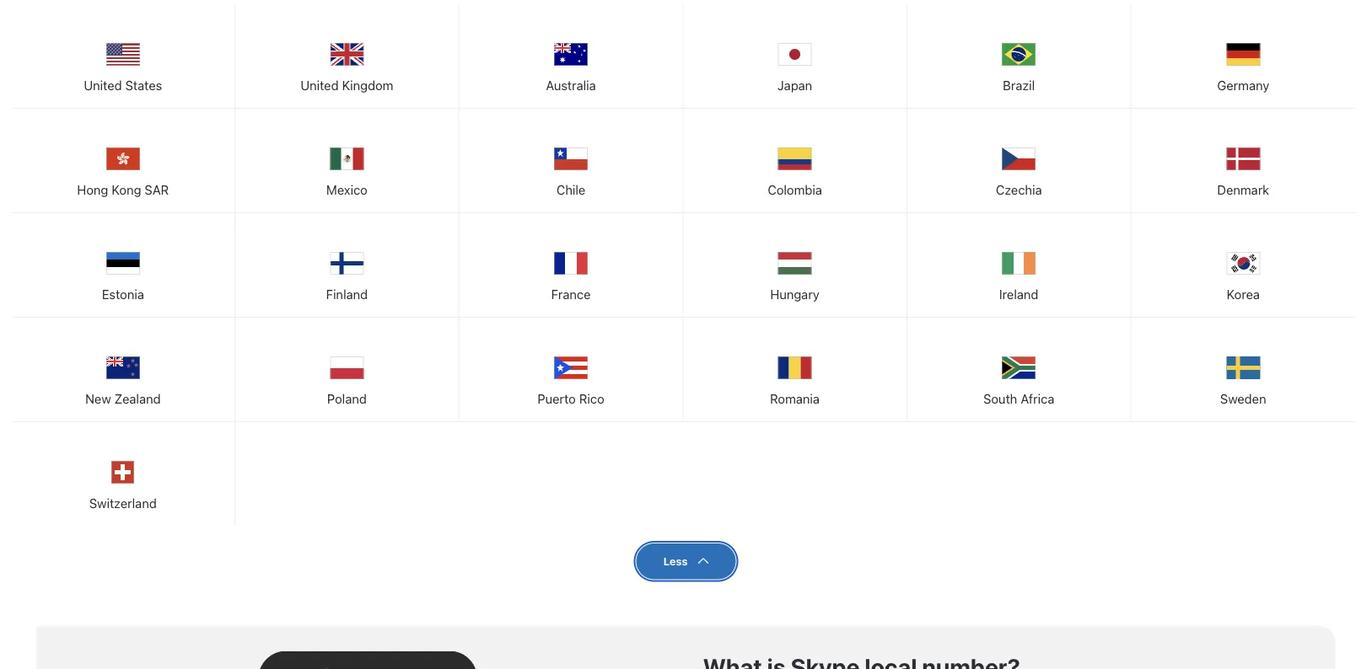Task type: describe. For each thing, give the bounding box(es) containing it.
kong
[[112, 183, 141, 198]]

ie image
[[1002, 247, 1036, 281]]

hungary
[[770, 287, 819, 302]]

cz image
[[1002, 143, 1036, 176]]

chile link
[[459, 109, 682, 210]]

finland
[[326, 287, 368, 302]]

estonia link
[[11, 214, 235, 315]]

united kingdom
[[300, 78, 393, 93]]

hong
[[77, 183, 108, 198]]

france link
[[459, 214, 682, 315]]

estonia
[[102, 287, 144, 302]]

chile
[[556, 183, 585, 198]]

switzerland link
[[11, 423, 235, 524]]

au image
[[554, 38, 588, 72]]

denmark link
[[1131, 109, 1355, 210]]

puerto
[[537, 392, 576, 407]]

kr image
[[1226, 247, 1260, 281]]

finland link
[[235, 214, 459, 315]]

za image
[[1002, 352, 1036, 386]]

states
[[125, 78, 162, 93]]

de image
[[1226, 38, 1260, 72]]

sweden link
[[1131, 318, 1355, 419]]

new zealand link
[[11, 318, 235, 419]]

ee image
[[106, 247, 140, 281]]

nz image
[[106, 352, 140, 386]]

us image
[[106, 38, 140, 72]]

kingdom
[[342, 78, 393, 93]]

czechia link
[[907, 109, 1130, 210]]

mx image
[[330, 143, 364, 176]]

united for united states
[[84, 78, 122, 93]]

germany
[[1217, 78, 1269, 93]]

fi image
[[330, 247, 364, 281]]

colombia link
[[683, 109, 906, 210]]

pl image
[[330, 352, 364, 386]]

new zealand
[[85, 392, 161, 407]]

korea
[[1227, 287, 1260, 302]]

gb image
[[330, 38, 364, 72]]

ch image
[[106, 456, 140, 490]]

ro image
[[778, 352, 812, 386]]

denmark
[[1217, 183, 1269, 198]]



Task type: vqa. For each thing, say whether or not it's contained in the screenshot.
the bottom Choose
no



Task type: locate. For each thing, give the bounding box(es) containing it.
less
[[663, 556, 688, 568]]

ireland
[[999, 287, 1038, 302]]

dk image
[[1226, 143, 1260, 176]]

sar
[[145, 183, 169, 198]]

korea link
[[1131, 214, 1355, 315]]

switzerland
[[89, 496, 157, 511]]

puerto rico
[[537, 392, 604, 407]]

less button
[[636, 544, 736, 580]]

colombia
[[768, 183, 822, 198]]

new
[[85, 392, 111, 407]]

united kingdom link
[[235, 4, 459, 106]]

united
[[84, 78, 122, 93], [300, 78, 339, 93]]

mexico link
[[235, 109, 459, 210]]

ireland link
[[907, 214, 1130, 315]]

se image
[[1226, 352, 1260, 386]]

romania link
[[683, 318, 906, 419]]

mexico
[[326, 183, 368, 198]]

africa
[[1021, 392, 1054, 407]]

poland
[[327, 392, 367, 407]]

br image
[[1002, 38, 1036, 72]]

hu image
[[778, 247, 812, 281]]

hong kong sar
[[77, 183, 169, 198]]

united down gb icon
[[300, 78, 339, 93]]

rico
[[579, 392, 604, 407]]

australia
[[546, 78, 596, 93]]

japan link
[[683, 4, 906, 106]]

sweden
[[1220, 392, 1266, 407]]

cl image
[[554, 143, 588, 176]]

co image
[[778, 143, 812, 176]]

france
[[551, 287, 591, 302]]

brazil
[[1003, 78, 1035, 93]]

0 horizontal spatial united
[[84, 78, 122, 93]]

czechia
[[996, 183, 1042, 198]]

romania
[[770, 392, 820, 407]]

united for united kingdom
[[300, 78, 339, 93]]

germany link
[[1131, 4, 1355, 106]]

puerto rico link
[[459, 318, 682, 419]]

united states link
[[11, 4, 235, 106]]

south africa
[[983, 392, 1054, 407]]

zealand
[[114, 392, 161, 407]]

pr image
[[554, 352, 588, 386]]

fr image
[[554, 247, 588, 281]]

jp image
[[778, 38, 812, 72]]

poland link
[[235, 318, 459, 419]]

hk image
[[106, 143, 140, 176]]

south
[[983, 392, 1017, 407]]

japan
[[777, 78, 812, 93]]

hungary link
[[683, 214, 906, 315]]

2 united from the left
[[300, 78, 339, 93]]

united down us image on the top
[[84, 78, 122, 93]]

brazil link
[[907, 4, 1130, 106]]

united states
[[84, 78, 162, 93]]

south africa link
[[907, 318, 1130, 419]]

1 united from the left
[[84, 78, 122, 93]]

hong kong sar link
[[11, 109, 235, 210]]

australia link
[[459, 4, 682, 106]]

1 horizontal spatial united
[[300, 78, 339, 93]]



